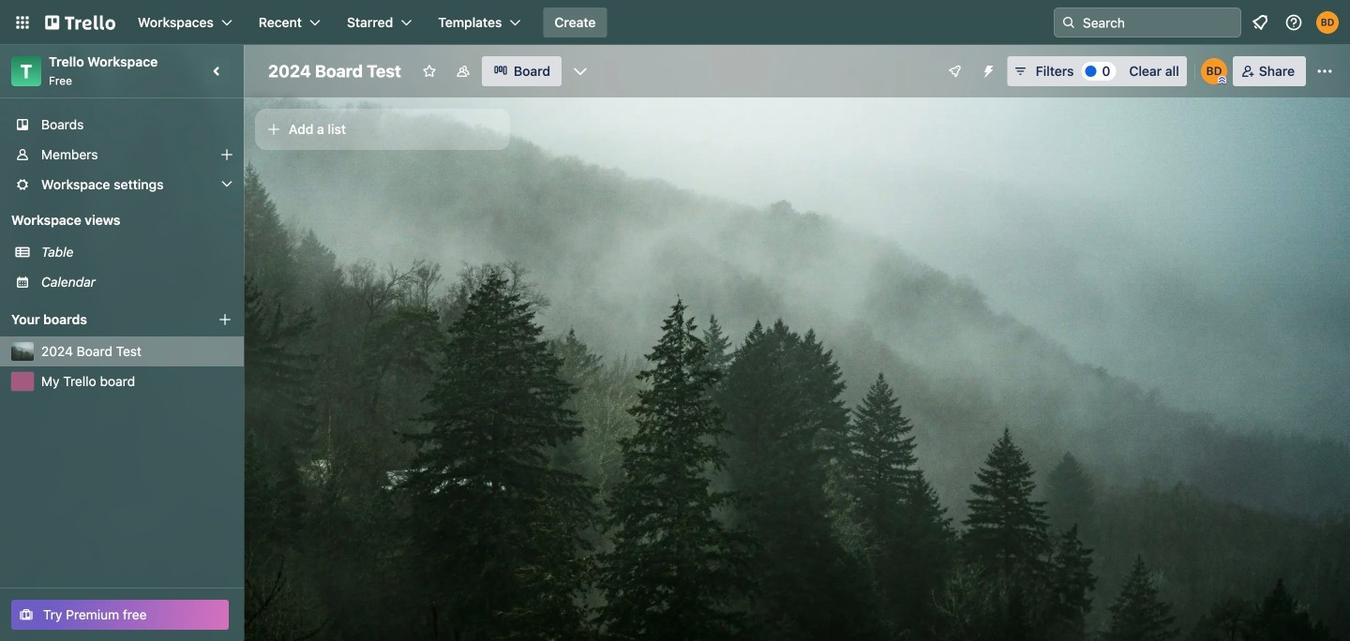 Task type: vqa. For each thing, say whether or not it's contained in the screenshot.
Open information menu Icon
yes



Task type: describe. For each thing, give the bounding box(es) containing it.
Search field
[[1077, 9, 1241, 36]]

this member is an admin of this board. image
[[1218, 76, 1227, 84]]

workspace visible image
[[456, 64, 471, 79]]

power ups image
[[948, 64, 963, 79]]

star or unstar board image
[[422, 64, 437, 79]]

your boards with 2 items element
[[11, 309, 189, 331]]

barb dwyer (barbdwyer3) image
[[1317, 11, 1339, 34]]

open information menu image
[[1285, 13, 1304, 32]]

back to home image
[[45, 8, 115, 38]]

add board image
[[218, 312, 233, 327]]

automation image
[[974, 56, 1001, 83]]



Task type: locate. For each thing, give the bounding box(es) containing it.
customize views image
[[571, 62, 590, 81]]

barb dwyer (barbdwyer3) image
[[1201, 58, 1228, 84]]

show menu image
[[1316, 62, 1335, 81]]

Board name text field
[[259, 56, 411, 86]]

workspace navigation collapse icon image
[[204, 58, 231, 84]]

primary element
[[0, 0, 1351, 45]]

search image
[[1062, 15, 1077, 30]]

0 notifications image
[[1249, 11, 1272, 34]]



